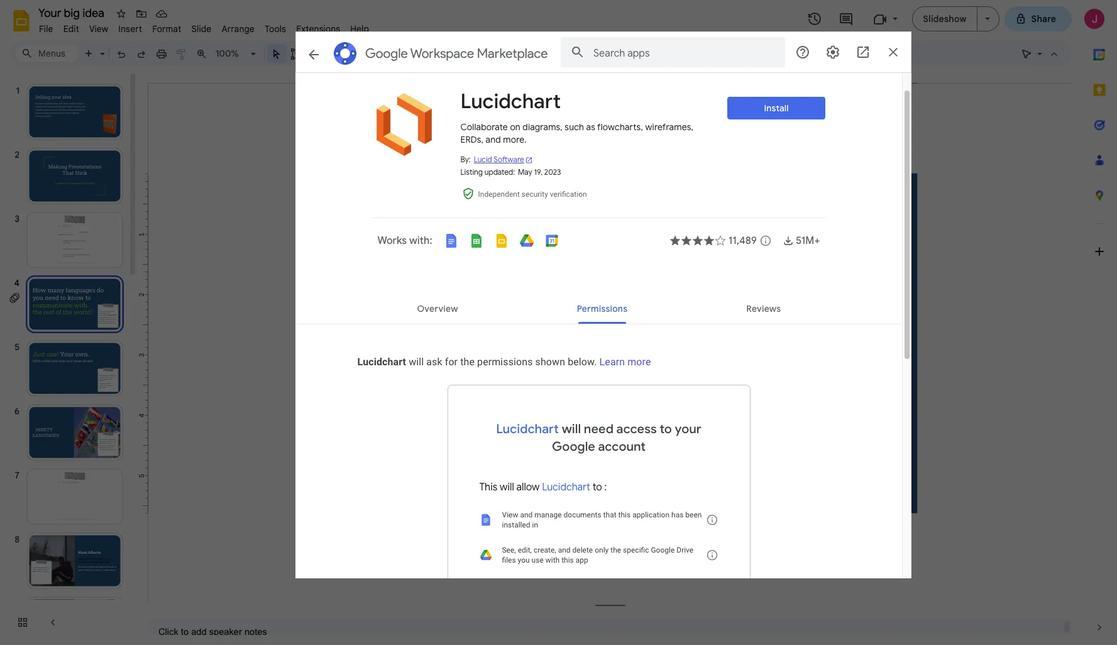 Task type: locate. For each thing, give the bounding box(es) containing it.
application
[[0, 0, 1117, 645]]

menu bar
[[34, 16, 374, 37]]

mode and view toolbar
[[1017, 41, 1065, 66]]

application containing background
[[0, 0, 1117, 645]]

transition
[[567, 48, 608, 59]]

navigation
[[0, 71, 138, 645]]

tab list inside "menu bar" banner
[[1082, 37, 1117, 610]]

theme button
[[516, 44, 555, 63]]

tab list
[[1082, 37, 1117, 610]]

Menus field
[[16, 45, 79, 62]]

share. private to only me. image
[[1015, 13, 1027, 24]]



Task type: describe. For each thing, give the bounding box(es) containing it.
transition button
[[561, 44, 613, 63]]

Star checkbox
[[113, 5, 130, 23]]

Rename text field
[[34, 5, 111, 20]]

theme
[[521, 48, 550, 59]]

menu bar inside "menu bar" banner
[[34, 16, 374, 37]]

background button
[[407, 44, 468, 63]]

background
[[413, 48, 462, 59]]

menu bar banner
[[0, 0, 1117, 645]]

main toolbar
[[45, 0, 614, 556]]



Task type: vqa. For each thing, say whether or not it's contained in the screenshot.
Extensions menu item
no



